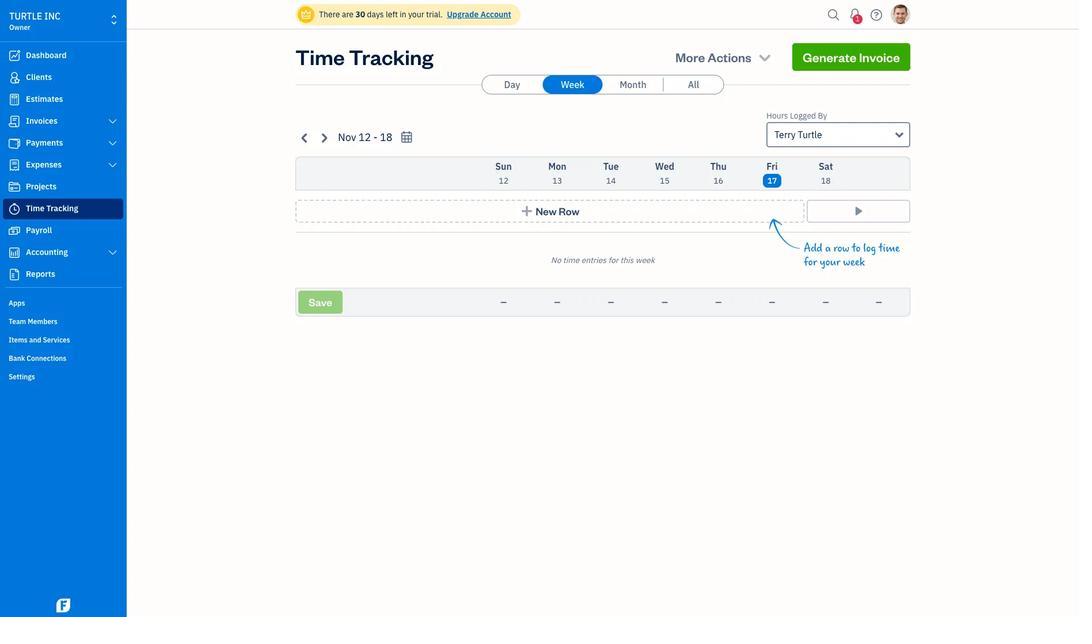 Task type: locate. For each thing, give the bounding box(es) containing it.
0 vertical spatial time
[[295, 43, 345, 70]]

accounting
[[26, 247, 68, 257]]

terry
[[774, 129, 796, 140]]

previous week image
[[298, 131, 311, 144]]

owner
[[9, 23, 30, 32]]

new
[[536, 204, 557, 218]]

week
[[635, 255, 655, 265], [843, 256, 865, 269]]

turtle
[[9, 10, 42, 22]]

chevron large down image inside expenses link
[[107, 161, 118, 170]]

chevron large down image inside invoices link
[[107, 117, 118, 126]]

time right no
[[563, 255, 579, 265]]

row
[[559, 204, 580, 218]]

4 — from the left
[[662, 297, 668, 307]]

1 button
[[846, 3, 864, 26]]

tracking down "projects" link
[[46, 203, 78, 214]]

chevron large down image for accounting
[[107, 248, 118, 257]]

1 vertical spatial 12
[[499, 176, 508, 186]]

0 vertical spatial 12
[[359, 131, 371, 144]]

a
[[825, 242, 831, 255]]

dashboard image
[[7, 50, 21, 62]]

sun 12
[[495, 161, 512, 186]]

0 horizontal spatial time
[[26, 203, 44, 214]]

thu
[[710, 161, 727, 172]]

and
[[29, 336, 41, 344]]

1 horizontal spatial week
[[843, 256, 865, 269]]

turtle
[[798, 129, 822, 140]]

accounting link
[[3, 242, 123, 263]]

week link
[[543, 75, 603, 94]]

services
[[43, 336, 70, 344]]

time tracking link
[[3, 199, 123, 219]]

1 vertical spatial time tracking
[[26, 203, 78, 214]]

project image
[[7, 181, 21, 193]]

12 inside sun 12
[[499, 176, 508, 186]]

your right in
[[408, 9, 424, 20]]

18 down sat
[[821, 176, 831, 186]]

1 horizontal spatial time
[[879, 242, 900, 255]]

all link
[[664, 75, 723, 94]]

week down to
[[843, 256, 865, 269]]

day link
[[482, 75, 542, 94]]

hours logged by
[[766, 111, 827, 121]]

time tracking
[[295, 43, 433, 70], [26, 203, 78, 214]]

generate invoice
[[803, 49, 900, 65]]

bank
[[9, 354, 25, 363]]

go to help image
[[867, 6, 886, 23]]

chevron large down image down estimates link
[[107, 117, 118, 126]]

reports link
[[3, 264, 123, 285]]

projects
[[26, 181, 57, 192]]

there are 30 days left in your trial. upgrade account
[[319, 9, 511, 20]]

time down "there"
[[295, 43, 345, 70]]

there
[[319, 9, 340, 20]]

0 horizontal spatial for
[[608, 255, 618, 265]]

time right timer icon
[[26, 203, 44, 214]]

for
[[608, 255, 618, 265], [804, 256, 817, 269]]

money image
[[7, 225, 21, 237]]

left
[[386, 9, 398, 20]]

0 horizontal spatial tracking
[[46, 203, 78, 214]]

main element
[[0, 0, 155, 617]]

chevron large down image
[[107, 117, 118, 126], [107, 248, 118, 257]]

more actions button
[[665, 43, 783, 71]]

time right log
[[879, 242, 900, 255]]

1 horizontal spatial 18
[[821, 176, 831, 186]]

this
[[620, 255, 634, 265]]

chevron large down image
[[107, 139, 118, 148], [107, 161, 118, 170]]

0 vertical spatial chevron large down image
[[107, 117, 118, 126]]

account
[[481, 9, 511, 20]]

payroll
[[26, 225, 52, 235]]

0 horizontal spatial 12
[[359, 131, 371, 144]]

—
[[500, 297, 507, 307], [554, 297, 560, 307], [608, 297, 614, 307], [662, 297, 668, 307], [715, 297, 722, 307], [769, 297, 775, 307], [823, 297, 829, 307], [876, 297, 882, 307]]

chevron large down image inside accounting link
[[107, 248, 118, 257]]

0 horizontal spatial time tracking
[[26, 203, 78, 214]]

1 vertical spatial chevron large down image
[[107, 248, 118, 257]]

1 chevron large down image from the top
[[107, 139, 118, 148]]

chevron large down image down payroll link
[[107, 248, 118, 257]]

12 down "sun"
[[499, 176, 508, 186]]

1 chevron large down image from the top
[[107, 117, 118, 126]]

month
[[620, 79, 646, 90]]

thu 16
[[710, 161, 727, 186]]

1 horizontal spatial your
[[820, 256, 840, 269]]

apps link
[[3, 294, 123, 311]]

1 horizontal spatial time tracking
[[295, 43, 433, 70]]

team
[[9, 317, 26, 326]]

0 vertical spatial tracking
[[349, 43, 433, 70]]

items
[[9, 336, 28, 344]]

16
[[714, 176, 723, 186]]

15
[[660, 176, 670, 186]]

chevron large down image up expenses link
[[107, 139, 118, 148]]

plus image
[[520, 206, 533, 217]]

chevron large down image for expenses
[[107, 161, 118, 170]]

time inside main element
[[26, 203, 44, 214]]

search image
[[825, 6, 843, 23]]

18 right - at left
[[380, 131, 392, 144]]

1 horizontal spatial time
[[295, 43, 345, 70]]

sat
[[819, 161, 833, 172]]

time tracking down "projects" link
[[26, 203, 78, 214]]

1 horizontal spatial 12
[[499, 176, 508, 186]]

time
[[295, 43, 345, 70], [26, 203, 44, 214]]

projects link
[[3, 177, 123, 197]]

expenses
[[26, 159, 62, 170]]

chevron large down image up "projects" link
[[107, 161, 118, 170]]

1 vertical spatial your
[[820, 256, 840, 269]]

chevron large down image inside payments link
[[107, 139, 118, 148]]

inc
[[44, 10, 61, 22]]

dashboard
[[26, 50, 67, 60]]

wed
[[655, 161, 674, 172]]

crown image
[[300, 8, 312, 20]]

12 left - at left
[[359, 131, 371, 144]]

tracking inside time tracking link
[[46, 203, 78, 214]]

team members
[[9, 317, 57, 326]]

6 — from the left
[[769, 297, 775, 307]]

report image
[[7, 269, 21, 280]]

2 chevron large down image from the top
[[107, 161, 118, 170]]

sun
[[495, 161, 512, 172]]

time tracking inside main element
[[26, 203, 78, 214]]

your down a
[[820, 256, 840, 269]]

tracking down left
[[349, 43, 433, 70]]

0 vertical spatial chevron large down image
[[107, 139, 118, 148]]

invoice image
[[7, 116, 21, 127]]

settings
[[9, 373, 35, 381]]

1
[[855, 14, 860, 23]]

time tracking down 30
[[295, 43, 433, 70]]

week right this
[[635, 255, 655, 265]]

clients link
[[3, 67, 123, 88]]

time
[[879, 242, 900, 255], [563, 255, 579, 265]]

0 horizontal spatial time
[[563, 255, 579, 265]]

items and services link
[[3, 331, 123, 348]]

1 vertical spatial chevron large down image
[[107, 161, 118, 170]]

0 horizontal spatial 18
[[380, 131, 392, 144]]

1 vertical spatial 18
[[821, 176, 831, 186]]

0 horizontal spatial your
[[408, 9, 424, 20]]

18
[[380, 131, 392, 144], [821, 176, 831, 186]]

by
[[818, 111, 827, 121]]

new row
[[536, 204, 580, 218]]

expense image
[[7, 159, 21, 171]]

invoices link
[[3, 111, 123, 132]]

2 chevron large down image from the top
[[107, 248, 118, 257]]

1 horizontal spatial for
[[804, 256, 817, 269]]

your
[[408, 9, 424, 20], [820, 256, 840, 269]]

1 vertical spatial tracking
[[46, 203, 78, 214]]

for left this
[[608, 255, 618, 265]]

day
[[504, 79, 520, 90]]

for down add
[[804, 256, 817, 269]]

1 vertical spatial time
[[26, 203, 44, 214]]

clients
[[26, 72, 52, 82]]

payments link
[[3, 133, 123, 154]]

tue
[[603, 161, 619, 172]]

1 horizontal spatial tracking
[[349, 43, 433, 70]]

reports
[[26, 269, 55, 279]]



Task type: describe. For each thing, give the bounding box(es) containing it.
0 vertical spatial your
[[408, 9, 424, 20]]

to
[[852, 242, 861, 255]]

payments
[[26, 138, 63, 148]]

your inside add a row to log time for your week
[[820, 256, 840, 269]]

log
[[863, 242, 876, 255]]

14
[[606, 176, 616, 186]]

invoice
[[859, 49, 900, 65]]

tue 14
[[603, 161, 619, 186]]

wed 15
[[655, 161, 674, 186]]

generate
[[803, 49, 857, 65]]

5 — from the left
[[715, 297, 722, 307]]

days
[[367, 9, 384, 20]]

add a row to log time for your week
[[804, 242, 900, 269]]

actions
[[707, 49, 751, 65]]

turtle inc owner
[[9, 10, 61, 32]]

start timer image
[[852, 206, 865, 217]]

upgrade account link
[[445, 9, 511, 20]]

choose a date image
[[400, 131, 413, 144]]

add
[[804, 242, 822, 255]]

mon
[[548, 161, 566, 172]]

next week image
[[317, 131, 330, 144]]

bank connections link
[[3, 349, 123, 367]]

more
[[675, 49, 705, 65]]

in
[[400, 9, 406, 20]]

sat 18
[[819, 161, 833, 186]]

chevron large down image for invoices
[[107, 117, 118, 126]]

estimates
[[26, 94, 63, 104]]

0 vertical spatial time tracking
[[295, 43, 433, 70]]

generate invoice button
[[792, 43, 910, 71]]

invoices
[[26, 116, 58, 126]]

week inside add a row to log time for your week
[[843, 256, 865, 269]]

no
[[551, 255, 561, 265]]

payroll link
[[3, 221, 123, 241]]

new row button
[[295, 200, 804, 223]]

12 for nov
[[359, 131, 371, 144]]

8 — from the left
[[876, 297, 882, 307]]

team members link
[[3, 313, 123, 330]]

payment image
[[7, 138, 21, 149]]

connections
[[27, 354, 66, 363]]

2 — from the left
[[554, 297, 560, 307]]

upgrade
[[447, 9, 479, 20]]

chevron large down image for payments
[[107, 139, 118, 148]]

18 inside sat 18
[[821, 176, 831, 186]]

row
[[833, 242, 849, 255]]

entries
[[581, 255, 606, 265]]

week
[[561, 79, 584, 90]]

time inside add a row to log time for your week
[[879, 242, 900, 255]]

bank connections
[[9, 354, 66, 363]]

members
[[28, 317, 57, 326]]

no time entries for this week
[[551, 255, 655, 265]]

freshbooks image
[[54, 599, 73, 613]]

for inside add a row to log time for your week
[[804, 256, 817, 269]]

estimates link
[[3, 89, 123, 110]]

nov
[[338, 131, 356, 144]]

estimate image
[[7, 94, 21, 105]]

hours
[[766, 111, 788, 121]]

7 — from the left
[[823, 297, 829, 307]]

fri
[[767, 161, 778, 172]]

13
[[552, 176, 562, 186]]

0 vertical spatial 18
[[380, 131, 392, 144]]

0 horizontal spatial week
[[635, 255, 655, 265]]

items and services
[[9, 336, 70, 344]]

30
[[355, 9, 365, 20]]

client image
[[7, 72, 21, 83]]

month link
[[603, 75, 663, 94]]

dashboard link
[[3, 45, 123, 66]]

1 — from the left
[[500, 297, 507, 307]]

chevrondown image
[[757, 49, 773, 65]]

terry turtle
[[774, 129, 822, 140]]

timer image
[[7, 203, 21, 215]]

12 for sun
[[499, 176, 508, 186]]

apps
[[9, 299, 25, 307]]

expenses link
[[3, 155, 123, 176]]

terry turtle button
[[766, 122, 910, 147]]

settings link
[[3, 368, 123, 385]]

fri 17
[[767, 161, 778, 186]]

nov 12 - 18
[[338, 131, 392, 144]]

logged
[[790, 111, 816, 121]]

mon 13
[[548, 161, 566, 186]]

are
[[342, 9, 353, 20]]

trial.
[[426, 9, 443, 20]]

3 — from the left
[[608, 297, 614, 307]]

chart image
[[7, 247, 21, 259]]



Task type: vqa. For each thing, say whether or not it's contained in the screenshot.
Payroll Link
yes



